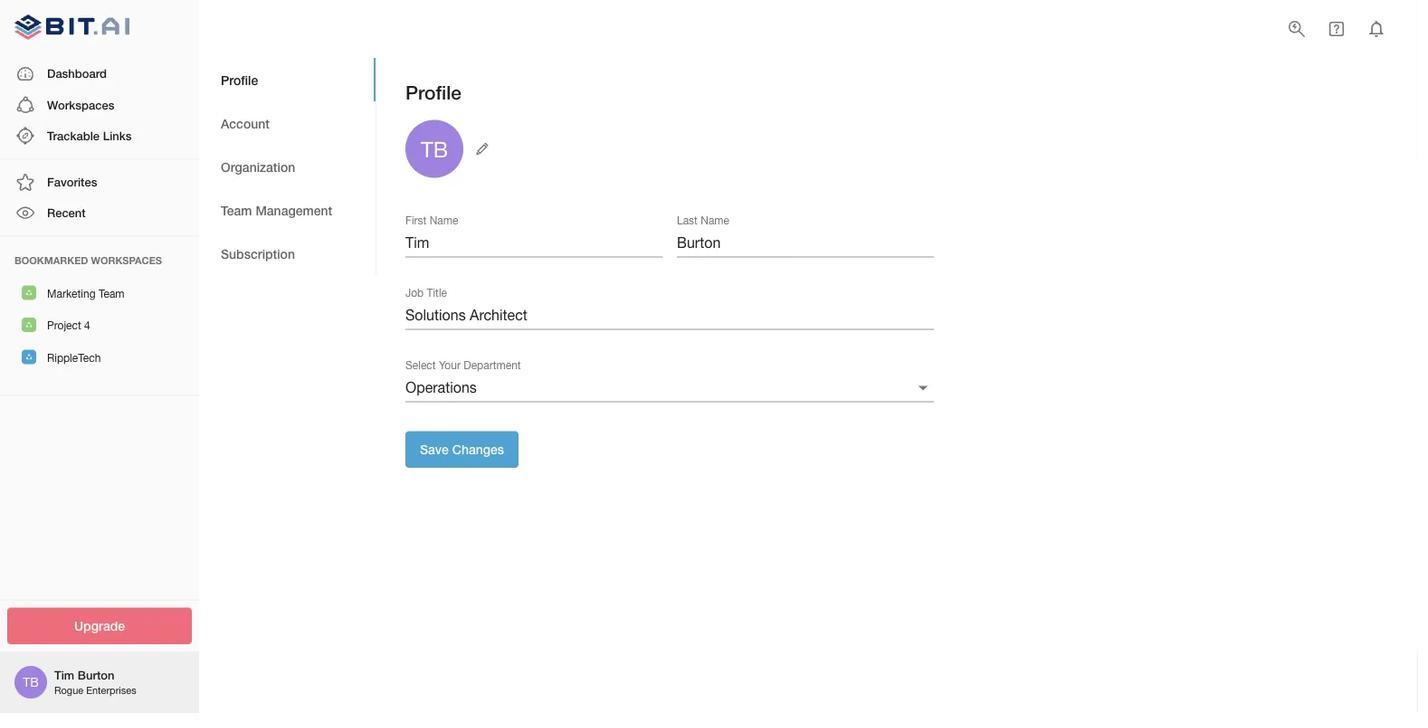 Task type: locate. For each thing, give the bounding box(es) containing it.
team up subscription
[[221, 203, 252, 218]]

team
[[221, 203, 252, 218], [99, 287, 125, 300]]

management
[[256, 203, 332, 218]]

workspaces button
[[0, 89, 199, 120]]

save changes
[[420, 442, 504, 457]]

profile up tb "button"
[[406, 81, 462, 104]]

bookmarked workspaces
[[14, 254, 162, 266]]

operations button
[[406, 373, 934, 402]]

team inside 'link'
[[221, 203, 252, 218]]

team up project 4 button
[[99, 287, 125, 300]]

tab list containing profile
[[199, 58, 376, 275]]

rippletech
[[47, 352, 101, 364]]

first
[[406, 214, 427, 227]]

0 horizontal spatial name
[[430, 214, 459, 227]]

workspaces
[[47, 98, 114, 112]]

marketing
[[47, 287, 96, 300]]

1 vertical spatial team
[[99, 287, 125, 300]]

John text field
[[406, 228, 663, 257]]

profile inside 'tab list'
[[221, 72, 258, 87]]

rogue
[[54, 685, 83, 697]]

organization link
[[199, 145, 376, 188]]

1 horizontal spatial name
[[701, 214, 730, 227]]

1 horizontal spatial tb
[[421, 136, 448, 161]]

profile up account
[[221, 72, 258, 87]]

2 name from the left
[[701, 214, 730, 227]]

job title
[[406, 287, 447, 299]]

0 horizontal spatial profile
[[221, 72, 258, 87]]

first name
[[406, 214, 459, 227]]

burton
[[78, 668, 114, 682]]

name for last name
[[701, 214, 730, 227]]

tim burton rogue enterprises
[[54, 668, 136, 697]]

subscription link
[[199, 232, 376, 275]]

0 vertical spatial tb
[[421, 136, 448, 161]]

trackable links
[[47, 129, 132, 143]]

CEO text field
[[406, 301, 934, 330]]

1 horizontal spatial profile
[[406, 81, 462, 104]]

name right last on the left of the page
[[701, 214, 730, 227]]

select your department operations
[[406, 359, 521, 396]]

tab list
[[199, 58, 376, 275]]

0 horizontal spatial team
[[99, 287, 125, 300]]

1 vertical spatial tb
[[23, 675, 39, 690]]

project 4 button
[[0, 309, 199, 341]]

profile
[[221, 72, 258, 87], [406, 81, 462, 104]]

project 4
[[47, 319, 90, 332]]

tb left tim
[[23, 675, 39, 690]]

dashboard
[[47, 67, 107, 81]]

tb up first name
[[421, 136, 448, 161]]

name
[[430, 214, 459, 227], [701, 214, 730, 227]]

profile link
[[199, 58, 376, 101]]

1 name from the left
[[430, 214, 459, 227]]

organization
[[221, 159, 295, 174]]

tb
[[421, 136, 448, 161], [23, 675, 39, 690]]

job
[[406, 287, 424, 299]]

Doe text field
[[677, 228, 934, 257]]

0 vertical spatial team
[[221, 203, 252, 218]]

title
[[427, 287, 447, 299]]

account
[[221, 116, 270, 131]]

save changes button
[[406, 431, 519, 468]]

name right the first
[[430, 214, 459, 227]]

1 horizontal spatial team
[[221, 203, 252, 218]]



Task type: describe. For each thing, give the bounding box(es) containing it.
dashboard button
[[0, 58, 199, 89]]

last name
[[677, 214, 730, 227]]

marketing team
[[47, 287, 125, 300]]

recent
[[47, 206, 86, 220]]

trackable
[[47, 129, 100, 143]]

workspaces
[[91, 254, 162, 266]]

operations
[[406, 379, 477, 396]]

save
[[420, 442, 449, 457]]

upgrade
[[74, 619, 125, 634]]

tb button
[[406, 120, 494, 178]]

changes
[[452, 442, 504, 457]]

recent button
[[0, 198, 199, 229]]

4
[[84, 319, 90, 332]]

team management
[[221, 203, 332, 218]]

links
[[103, 129, 132, 143]]

enterprises
[[86, 685, 136, 697]]

account link
[[199, 101, 376, 145]]

team inside button
[[99, 287, 125, 300]]

rippletech button
[[0, 341, 199, 373]]

select
[[406, 359, 436, 372]]

marketing team button
[[0, 277, 199, 309]]

favorites
[[47, 175, 97, 189]]

upgrade button
[[7, 608, 192, 645]]

tim
[[54, 668, 74, 682]]

your
[[439, 359, 461, 372]]

favorites button
[[0, 167, 199, 198]]

department
[[464, 359, 521, 372]]

0 horizontal spatial tb
[[23, 675, 39, 690]]

team management link
[[199, 188, 376, 232]]

project
[[47, 319, 81, 332]]

subscription
[[221, 246, 295, 261]]

tb inside "button"
[[421, 136, 448, 161]]

last
[[677, 214, 698, 227]]

name for first name
[[430, 214, 459, 227]]

trackable links button
[[0, 120, 199, 151]]

bookmarked
[[14, 254, 88, 266]]



Task type: vqa. For each thing, say whether or not it's contained in the screenshot.
Employee Handbook Acknowledgement Form IMAGE
no



